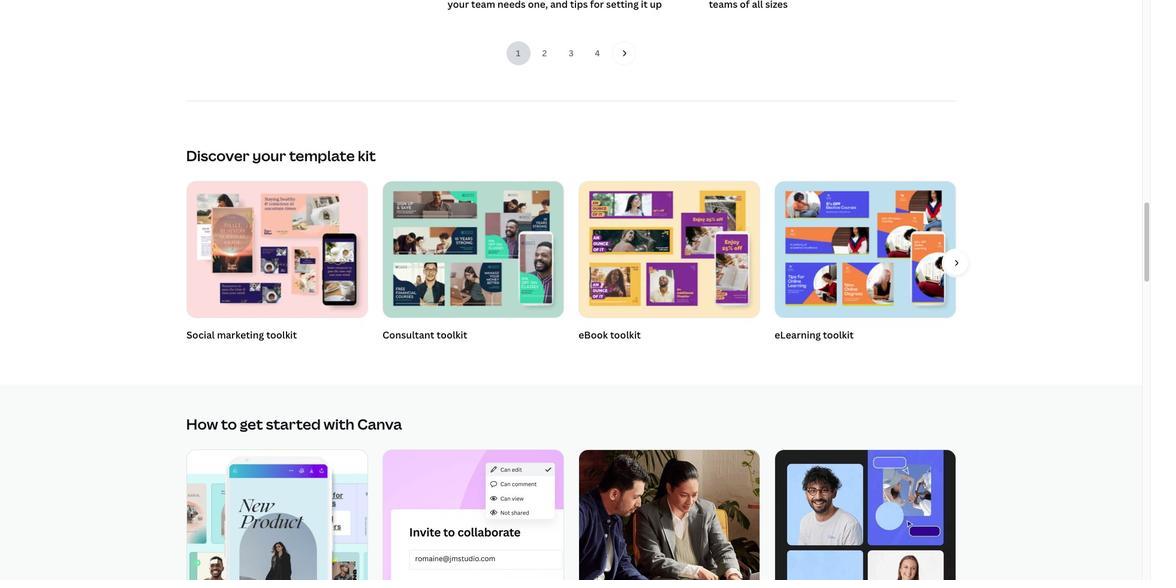 Task type: describe. For each thing, give the bounding box(es) containing it.
social marketing toolkit link
[[186, 181, 368, 346]]

started
[[266, 415, 321, 434]]

toolkit for elearning toolkit
[[823, 328, 854, 342]]

with
[[324, 415, 354, 434]]

tile3 image
[[579, 450, 759, 580]]

how
[[186, 415, 218, 434]]

template
[[289, 146, 355, 166]]

4
[[595, 47, 600, 59]]

2 link
[[533, 42, 557, 66]]

get
[[240, 415, 263, 434]]

1 toolkit from the left
[[266, 328, 297, 342]]

to
[[221, 415, 237, 434]]

marketing
[[217, 328, 264, 342]]

consultant toolkit link
[[382, 181, 564, 346]]

product demo_w1536xh1536_6dbaf3ed09248033b48b442d991ca9b54fe907fee1f1bd97b764b8190b227153 image
[[187, 450, 367, 580]]

tile 4 image
[[775, 450, 956, 580]]

social marketing toolkit
[[186, 328, 297, 342]]

canva
[[357, 415, 402, 434]]

ebook toolkit
[[578, 328, 641, 342]]

3
[[569, 47, 574, 59]]

consultant toolkit
[[382, 328, 467, 342]]



Task type: vqa. For each thing, say whether or not it's contained in the screenshot.
Free
no



Task type: locate. For each thing, give the bounding box(es) containing it.
2
[[542, 47, 547, 59]]

toolkit
[[266, 328, 297, 342], [436, 328, 467, 342], [610, 328, 641, 342], [823, 328, 854, 342]]

your
[[252, 146, 286, 166]]

1 link
[[506, 42, 530, 66]]

toolkit right 'elearning'
[[823, 328, 854, 342]]

elearning toolkit
[[774, 328, 854, 342]]

3 link
[[559, 42, 583, 66]]

toolkit right ebook
[[610, 328, 641, 342]]

kit
[[358, 146, 376, 166]]

4 link
[[586, 42, 610, 66]]

how to get started with canva
[[186, 415, 402, 434]]

toolkit inside "link"
[[823, 328, 854, 342]]

toolkit right the marketing
[[266, 328, 297, 342]]

ebook toolkit link
[[578, 181, 760, 346]]

tile2 image
[[383, 450, 563, 580]]

toolkit for ebook toolkit
[[610, 328, 641, 342]]

elearning
[[774, 328, 821, 342]]

toolkit for consultant toolkit
[[436, 328, 467, 342]]

social
[[186, 328, 214, 342]]

elearning toolkit link
[[774, 181, 956, 346]]

4 toolkit from the left
[[823, 328, 854, 342]]

discover
[[186, 146, 249, 166]]

consultant
[[382, 328, 434, 342]]

2 toolkit from the left
[[436, 328, 467, 342]]

discover your template kit
[[186, 146, 376, 166]]

toolkit right consultant at the bottom left of page
[[436, 328, 467, 342]]

1
[[516, 47, 521, 59]]

3 toolkit from the left
[[610, 328, 641, 342]]

ebook
[[578, 328, 608, 342]]



